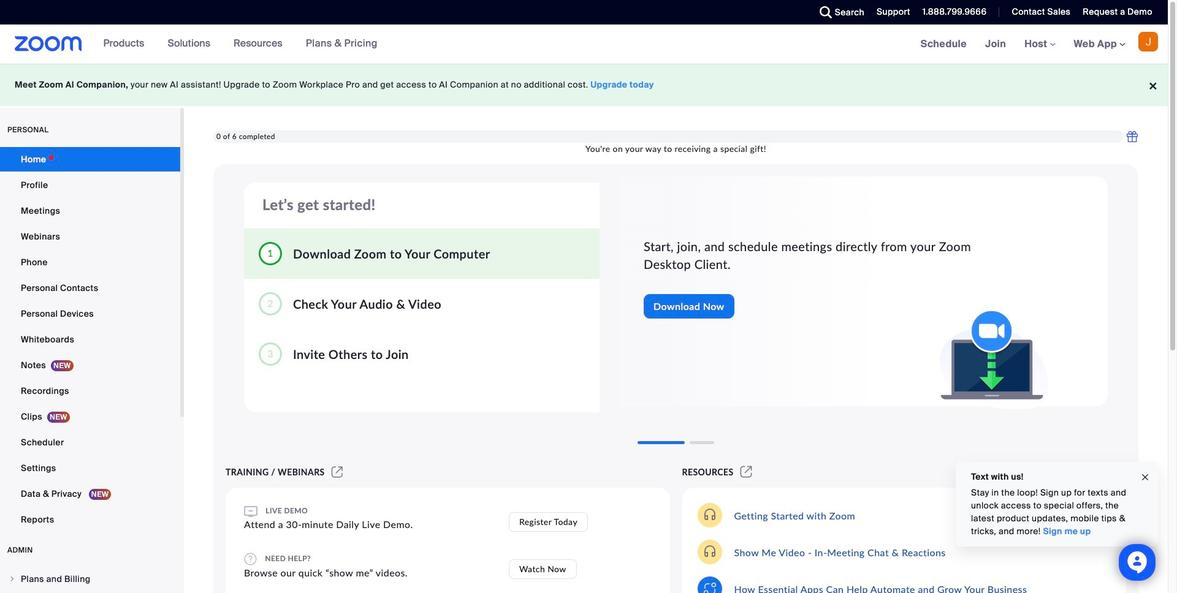 Task type: locate. For each thing, give the bounding box(es) containing it.
menu item
[[0, 568, 180, 591]]

meetings navigation
[[912, 25, 1168, 64]]

0 horizontal spatial window new image
[[330, 467, 345, 478]]

product information navigation
[[94, 25, 387, 64]]

close image
[[1141, 471, 1150, 485]]

banner
[[0, 25, 1168, 64]]

personal menu menu
[[0, 147, 180, 533]]

1 window new image from the left
[[330, 467, 345, 478]]

1 horizontal spatial window new image
[[739, 467, 754, 478]]

window new image
[[330, 467, 345, 478], [739, 467, 754, 478]]

footer
[[0, 64, 1168, 106]]



Task type: vqa. For each thing, say whether or not it's contained in the screenshot.
product information navigation
yes



Task type: describe. For each thing, give the bounding box(es) containing it.
right image
[[9, 576, 16, 583]]

2 window new image from the left
[[739, 467, 754, 478]]

zoom logo image
[[15, 36, 82, 52]]

profile picture image
[[1139, 32, 1158, 52]]



